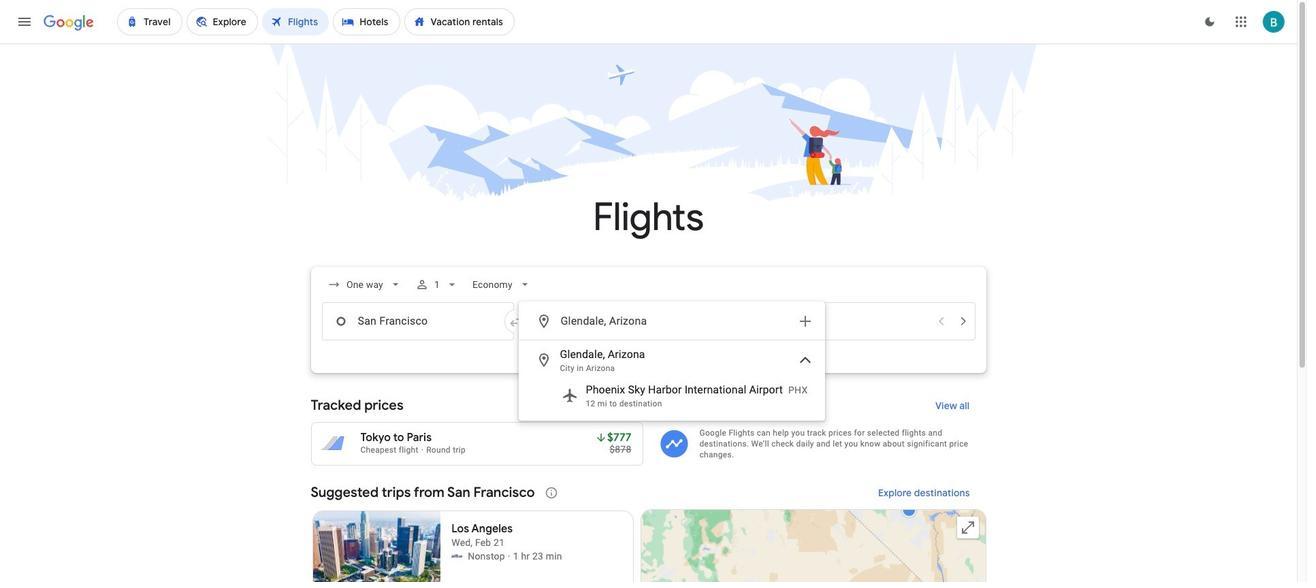 Task type: locate. For each thing, give the bounding box(es) containing it.
 image
[[421, 446, 424, 455]]

suggested trips from san francisco region
[[311, 477, 987, 582]]

Flight search field
[[300, 267, 998, 421]]

878 US dollars text field
[[610, 444, 632, 455]]

None text field
[[322, 302, 514, 341]]

list box
[[519, 341, 825, 420]]

 image
[[508, 550, 511, 563]]

None field
[[322, 272, 408, 297], [468, 272, 538, 297], [322, 272, 408, 297], [468, 272, 538, 297]]

glendale, arizona option
[[519, 344, 825, 377]]

destination, select multiple airports image
[[797, 313, 814, 330]]

 image inside suggested trips from san francisco region
[[508, 550, 511, 563]]



Task type: vqa. For each thing, say whether or not it's contained in the screenshot.
list box in the Enter your destination 'dialog'
yes



Task type: describe. For each thing, give the bounding box(es) containing it.
list box inside enter your destination 'dialog'
[[519, 341, 825, 420]]

jetblue image
[[452, 551, 463, 562]]

main menu image
[[16, 14, 33, 30]]

enter your destination dialog
[[519, 302, 825, 421]]

change appearance image
[[1194, 5, 1227, 38]]

 image inside tracked prices region
[[421, 446, 424, 455]]

toggle nearby airports for glendale, arizona image
[[797, 352, 814, 369]]

phoenix sky harbor international airport (phx) option
[[519, 377, 825, 415]]

Departure text field
[[755, 303, 930, 340]]

777 US dollars text field
[[608, 431, 632, 445]]

tracked prices region
[[311, 390, 987, 466]]

Where else? text field
[[560, 305, 789, 338]]



